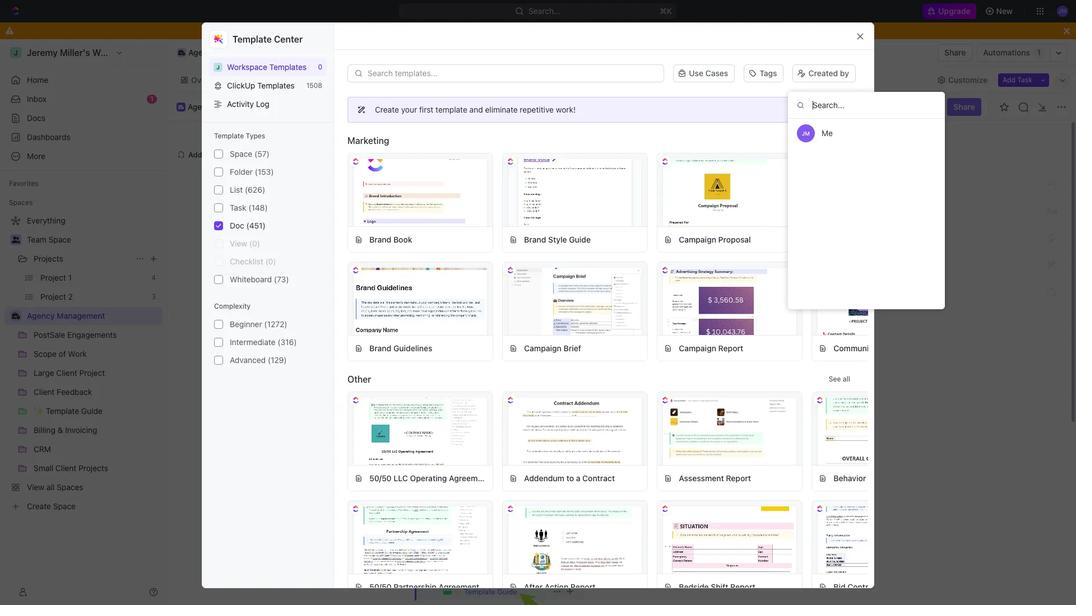 Task type: describe. For each thing, give the bounding box(es) containing it.
50/50 llc operating agreement
[[370, 474, 490, 483]]

getting started
[[414, 267, 539, 289]]

clickup
[[227, 81, 255, 90]]

activity log
[[227, 99, 270, 109]]

(153)
[[255, 167, 274, 177]]

see all for marketing
[[829, 136, 851, 145]]

report for campaign report
[[719, 343, 744, 353]]

guide
[[535, 295, 557, 306]]

add page
[[188, 150, 222, 159]]

included
[[472, 295, 507, 306]]

1 vertical spatial agency management
[[188, 102, 264, 111]]

(451)
[[246, 221, 266, 230]]

task inside button
[[1018, 75, 1033, 84]]

do you want to enable browser notifications? enable hide this
[[419, 26, 657, 35]]

template for template center
[[233, 34, 272, 44]]

timeline link
[[514, 72, 548, 88]]

all for other
[[843, 375, 851, 384]]

✨
[[453, 310, 464, 320]]

1 vertical spatial marketing
[[915, 235, 952, 244]]

(0) for checklist (0)
[[265, 257, 276, 266]]

doc
[[230, 221, 244, 230]]

folder
[[230, 167, 253, 177]]

workload
[[569, 75, 604, 84]]

wiki link
[[302, 72, 320, 88]]

docs link
[[4, 109, 163, 127]]

0 vertical spatial contract
[[583, 474, 615, 483]]

new
[[997, 6, 1013, 16]]

shift
[[711, 582, 729, 592]]

campaign for campaign brief
[[524, 343, 562, 353]]

add for add page
[[188, 150, 202, 159]]

1 inside 'sidebar' navigation
[[150, 95, 154, 103]]

setup
[[509, 295, 532, 306]]

1 vertical spatial share
[[954, 102, 976, 112]]

campaign for campaign proposal
[[679, 235, 717, 244]]

chatgpt
[[834, 235, 867, 244]]

work!
[[556, 105, 576, 114]]

started
[[479, 267, 539, 289]]

enable
[[477, 26, 502, 35]]

this
[[643, 26, 657, 35]]

click
[[432, 309, 450, 319]]

see for marketing
[[829, 136, 841, 145]]

campaign brief
[[524, 343, 581, 353]]

1 the from the left
[[457, 295, 470, 306]]

overall
[[438, 75, 464, 84]]

partnership
[[394, 582, 437, 592]]

more
[[824, 105, 841, 114]]

created by button
[[789, 63, 861, 84]]

workspace templates
[[227, 62, 307, 72]]

timeline
[[517, 75, 548, 84]]

folder (153)
[[230, 167, 274, 177]]

docs
[[27, 113, 45, 123]]

after
[[524, 582, 543, 592]]

(0) for view (0)
[[249, 239, 260, 248]]

clickup templates
[[227, 81, 295, 90]]

to access the included setup guide and relevant resources, navigate to the sidebar shown below and click
[[414, 295, 808, 319]]

Search... text field
[[788, 92, 945, 119]]

report right action
[[571, 582, 596, 592]]

spaces
[[9, 198, 33, 207]]

assessment
[[679, 474, 724, 483]]

brand for brand guidelines
[[370, 343, 392, 353]]

workload link
[[566, 72, 604, 88]]

tree inside 'sidebar' navigation
[[4, 212, 163, 516]]

page
[[204, 150, 222, 159]]

Search templates... text field
[[368, 69, 658, 78]]

to
[[414, 295, 424, 306]]

business time image inside agency management link
[[178, 50, 185, 56]]

50/50 for 50/50 llc operating agreement
[[370, 474, 392, 483]]

created by
[[809, 68, 849, 78]]

0 horizontal spatial welcome!
[[247, 75, 283, 84]]

👋
[[275, 102, 284, 111]]

bedside shift report
[[679, 582, 756, 592]]

report for behavior report
[[869, 474, 894, 483]]

chatgpt prompts for marketing
[[834, 235, 952, 244]]

see all for other
[[829, 375, 851, 384]]

(57)
[[255, 149, 270, 159]]

organizational
[[341, 75, 395, 84]]

templates for workspace templates
[[270, 62, 307, 72]]

dashboards link
[[4, 128, 163, 146]]

list (626)
[[230, 185, 265, 195]]

hide
[[624, 26, 641, 35]]

0 vertical spatial agreement
[[449, 474, 490, 483]]

comment
[[442, 202, 476, 212]]

below
[[781, 295, 805, 306]]

brief
[[564, 343, 581, 353]]

0 vertical spatial 1
[[1038, 48, 1041, 57]]

user group image
[[11, 237, 20, 243]]

⌘k
[[660, 6, 673, 16]]

intermediate (316)
[[230, 338, 297, 347]]

0 vertical spatial agency
[[188, 48, 216, 57]]

templates for clickup templates
[[257, 81, 295, 90]]

whiteboard
[[230, 275, 272, 284]]

(1272)
[[264, 320, 287, 329]]

communication
[[834, 343, 892, 353]]

first
[[419, 105, 434, 114]]

customize
[[949, 75, 988, 84]]

browser
[[504, 26, 534, 35]]

0 horizontal spatial to
[[467, 26, 475, 35]]

notifications?
[[536, 26, 586, 35]]

1 horizontal spatial contract
[[848, 582, 881, 592]]

doc (451)
[[230, 221, 266, 230]]

1 vertical spatial agency management link
[[188, 102, 264, 112]]

shown
[[752, 295, 779, 306]]

resources,
[[612, 295, 655, 306]]

team for team space
[[27, 235, 46, 244]]

1 vertical spatial management
[[217, 102, 264, 111]]

beginner (1272)
[[230, 320, 287, 329]]

for
[[903, 235, 913, 244]]

agency inside 'sidebar' navigation
[[27, 311, 55, 321]]

center
[[274, 34, 303, 44]]

navigate
[[657, 295, 692, 306]]



Task type: locate. For each thing, give the bounding box(es) containing it.
0 vertical spatial list
[[665, 75, 679, 84]]

team inside 'sidebar' navigation
[[27, 235, 46, 244]]

1 vertical spatial see all
[[829, 375, 851, 384]]

0 vertical spatial all
[[843, 136, 851, 145]]

inbox
[[27, 94, 47, 104]]

1 vertical spatial agency
[[188, 102, 215, 111]]

0 vertical spatial 50/50
[[370, 474, 392, 483]]

team left list link
[[625, 75, 645, 84]]

50/50 for 50/50 partnership agreement
[[370, 582, 392, 592]]

(129)
[[268, 356, 287, 365]]

1 horizontal spatial and
[[470, 105, 483, 114]]

0 horizontal spatial marketing
[[348, 136, 389, 146]]

0 vertical spatial management
[[218, 48, 267, 57]]

welcome! down comment at the top left of the page
[[413, 216, 517, 243]]

tree containing team space
[[4, 212, 163, 516]]

marketing down "create"
[[348, 136, 389, 146]]

0 horizontal spatial the
[[457, 295, 470, 306]]

brand for brand style guide
[[524, 235, 546, 244]]

1 vertical spatial agreement
[[439, 582, 480, 592]]

learn
[[804, 105, 823, 114]]

2 all from the top
[[843, 375, 851, 384]]

1 horizontal spatial space
[[230, 149, 252, 159]]

share up customize button
[[945, 48, 966, 57]]

business time image
[[178, 50, 185, 56], [11, 313, 20, 320]]

templates
[[270, 62, 307, 72], [257, 81, 295, 90]]

0 vertical spatial agency management
[[188, 48, 267, 57]]

2 horizontal spatial and
[[560, 295, 575, 306]]

list down folder
[[230, 185, 243, 195]]

0 vertical spatial add
[[1003, 75, 1016, 84]]

1 vertical spatial list
[[230, 185, 243, 195]]

to right navigate
[[694, 295, 702, 306]]

add for add comment
[[425, 202, 440, 212]]

list right team link in the top right of the page
[[665, 75, 679, 84]]

(0) up (73)
[[265, 257, 276, 266]]

brand left guidelines at the left of page
[[370, 343, 392, 353]]

space
[[230, 149, 252, 159], [49, 235, 71, 244]]

see all button for marketing
[[825, 134, 855, 147]]

2 vertical spatial and
[[414, 309, 429, 319]]

task up doc
[[230, 203, 246, 213]]

space (57)
[[230, 149, 270, 159]]

other
[[348, 375, 371, 385]]

see for other
[[829, 375, 841, 384]]

see all down more
[[829, 136, 851, 145]]

share
[[945, 48, 966, 57], [954, 102, 976, 112]]

the up ✨
[[457, 295, 470, 306]]

✨ template guide:
[[453, 309, 536, 320]]

template
[[436, 105, 468, 114]]

1 see all button from the top
[[825, 134, 855, 147]]

advanced
[[230, 356, 266, 365]]

1 vertical spatial space
[[49, 235, 71, 244]]

0 vertical spatial marketing
[[348, 136, 389, 146]]

guidelines
[[394, 343, 433, 353]]

your
[[401, 105, 417, 114]]

add comment
[[425, 202, 476, 212]]

and down "to"
[[414, 309, 429, 319]]

1 vertical spatial templates
[[257, 81, 295, 90]]

overview link
[[189, 72, 226, 88]]

1 horizontal spatial to
[[567, 474, 574, 483]]

prompts
[[869, 235, 901, 244]]

j
[[216, 64, 220, 70]]

1 vertical spatial all
[[843, 375, 851, 384]]

1 horizontal spatial (0)
[[265, 257, 276, 266]]

2 see from the top
[[829, 375, 841, 384]]

favorites
[[9, 179, 39, 188]]

1 vertical spatial see all button
[[825, 373, 855, 386]]

all down communication
[[843, 375, 851, 384]]

brand guidelines
[[370, 343, 433, 353]]

see all button down more
[[825, 134, 855, 147]]

2 vertical spatial agency management
[[27, 311, 105, 321]]

and right template
[[470, 105, 483, 114]]

0 vertical spatial see
[[829, 136, 841, 145]]

chart
[[397, 75, 417, 84]]

do
[[419, 26, 430, 35]]

0 vertical spatial templates
[[270, 62, 307, 72]]

overall process link
[[436, 72, 496, 88]]

campaign proposal
[[679, 235, 751, 244]]

space inside 'sidebar' navigation
[[49, 235, 71, 244]]

organizational chart
[[341, 75, 417, 84]]

team space
[[27, 235, 71, 244]]

book
[[394, 235, 412, 244]]

0 horizontal spatial add
[[188, 150, 202, 159]]

0 horizontal spatial space
[[49, 235, 71, 244]]

1 horizontal spatial marketing
[[915, 235, 952, 244]]

eliminate
[[485, 105, 518, 114]]

list link
[[663, 72, 679, 88]]

2 vertical spatial agency
[[27, 311, 55, 321]]

1 horizontal spatial welcome!
[[413, 216, 517, 243]]

see all button down communication
[[825, 373, 855, 386]]

1 horizontal spatial 1
[[1038, 48, 1041, 57]]

1 see all from the top
[[829, 136, 851, 145]]

agreement right partnership
[[439, 582, 480, 592]]

1508
[[307, 81, 322, 90]]

2 vertical spatial to
[[567, 474, 574, 483]]

checklist (0)
[[230, 257, 276, 266]]

upgrade link
[[923, 3, 977, 19]]

learn more
[[804, 105, 841, 114]]

addendum to a contract
[[524, 474, 615, 483]]

add left comment at the top left of the page
[[425, 202, 440, 212]]

management inside 'sidebar' navigation
[[57, 311, 105, 321]]

add down the automations
[[1003, 75, 1016, 84]]

intermediate
[[230, 338, 276, 347]]

0 horizontal spatial (0)
[[249, 239, 260, 248]]

0 vertical spatial see all button
[[825, 134, 855, 147]]

1 vertical spatial welcome!
[[413, 216, 517, 243]]

0 vertical spatial and
[[470, 105, 483, 114]]

agency
[[188, 48, 216, 57], [188, 102, 215, 111], [27, 311, 55, 321]]

add
[[1003, 75, 1016, 84], [188, 150, 202, 159], [425, 202, 440, 212]]

0 vertical spatial space
[[230, 149, 252, 159]]

marketing right the for
[[915, 235, 952, 244]]

behavior report
[[834, 474, 894, 483]]

0 vertical spatial team
[[625, 75, 645, 84]]

to inside to access the included setup guide and relevant resources, navigate to the sidebar shown below and click
[[694, 295, 702, 306]]

create
[[375, 105, 399, 114]]

template for template types
[[214, 132, 244, 140]]

after action report
[[524, 582, 596, 592]]

relevant
[[577, 295, 610, 306]]

tree
[[4, 212, 163, 516]]

team for team
[[625, 75, 645, 84]]

1 vertical spatial to
[[694, 295, 702, 306]]

campaign down navigate
[[679, 343, 717, 353]]

template up 'workspace'
[[233, 34, 272, 44]]

new button
[[981, 2, 1020, 20]]

list
[[665, 75, 679, 84], [230, 185, 243, 195]]

space up projects
[[49, 235, 71, 244]]

0 vertical spatial task
[[1018, 75, 1033, 84]]

1 vertical spatial 50/50
[[370, 582, 392, 592]]

create your first template and eliminate repetitive work!
[[375, 105, 576, 114]]

see all down communication
[[829, 375, 851, 384]]

overview
[[191, 75, 226, 84]]

see all button
[[825, 134, 855, 147], [825, 373, 855, 386]]

2 see all button from the top
[[825, 373, 855, 386]]

0 vertical spatial welcome!
[[247, 75, 283, 84]]

you
[[432, 26, 445, 35]]

2 horizontal spatial to
[[694, 295, 702, 306]]

1 horizontal spatial list
[[665, 75, 679, 84]]

to left a
[[567, 474, 574, 483]]

favorites button
[[4, 177, 43, 191]]

(73)
[[274, 275, 289, 284]]

template types
[[214, 132, 265, 140]]

report
[[719, 343, 744, 353], [726, 474, 751, 483], [869, 474, 894, 483], [571, 582, 596, 592], [731, 582, 756, 592]]

template up page
[[214, 132, 244, 140]]

1 horizontal spatial add
[[425, 202, 440, 212]]

0
[[318, 63, 322, 71]]

list for list (626)
[[230, 185, 243, 195]]

automations
[[984, 48, 1031, 57]]

brand left style
[[524, 235, 546, 244]]

the left the sidebar
[[704, 295, 717, 306]]

0 vertical spatial share
[[945, 48, 966, 57]]

contract right bid
[[848, 582, 881, 592]]

wiki
[[304, 75, 320, 84]]

0 vertical spatial template
[[233, 34, 272, 44]]

1 vertical spatial 1
[[150, 95, 154, 103]]

2 vertical spatial agency management link
[[27, 307, 160, 325]]

overall process
[[438, 75, 496, 84]]

1 vertical spatial see
[[829, 375, 841, 384]]

add inside add task button
[[1003, 75, 1016, 84]]

sidebar navigation
[[0, 39, 168, 606]]

2 see all from the top
[[829, 375, 851, 384]]

0 horizontal spatial list
[[230, 185, 243, 195]]

(148)
[[249, 203, 268, 213]]

report right assessment
[[726, 474, 751, 483]]

list for list
[[665, 75, 679, 84]]

0 horizontal spatial 1
[[150, 95, 154, 103]]

1 vertical spatial (0)
[[265, 257, 276, 266]]

all for marketing
[[843, 136, 851, 145]]

projects link
[[34, 250, 131, 268]]

complexity
[[214, 302, 251, 311]]

1 horizontal spatial team
[[625, 75, 645, 84]]

team space link
[[27, 231, 160, 249]]

50/50 partnership agreement
[[370, 582, 480, 592]]

campaign right communication
[[894, 343, 932, 353]]

welcome! link
[[244, 72, 283, 88]]

add for add task
[[1003, 75, 1016, 84]]

view
[[230, 239, 247, 248]]

2 vertical spatial template
[[465, 309, 505, 319]]

1 vertical spatial template
[[214, 132, 244, 140]]

contract right a
[[583, 474, 615, 483]]

campaign for campaign report
[[679, 343, 717, 353]]

to right want
[[467, 26, 475, 35]]

template inside ✨ template guide:
[[465, 309, 505, 319]]

organizational chart link
[[338, 72, 417, 88]]

share inside button
[[945, 48, 966, 57]]

2 vertical spatial add
[[425, 202, 440, 212]]

and right guide
[[560, 295, 575, 306]]

50/50 left llc at the bottom left of page
[[370, 474, 392, 483]]

see all button for other
[[825, 373, 855, 386]]

1 vertical spatial add
[[188, 150, 202, 159]]

search...
[[529, 6, 561, 16]]

1 vertical spatial contract
[[848, 582, 881, 592]]

created
[[809, 68, 838, 78]]

templates up activity log button
[[257, 81, 295, 90]]

2 vertical spatial management
[[57, 311, 105, 321]]

home link
[[4, 71, 163, 89]]

0 horizontal spatial contract
[[583, 474, 615, 483]]

2 the from the left
[[704, 295, 717, 306]]

1 50/50 from the top
[[370, 474, 392, 483]]

1 vertical spatial business time image
[[11, 313, 20, 320]]

team right the user group image
[[27, 235, 46, 244]]

(0) right view
[[249, 239, 260, 248]]

1 horizontal spatial business time image
[[178, 50, 185, 56]]

campaign left proposal at top right
[[679, 235, 717, 244]]

report for assessment report
[[726, 474, 751, 483]]

(0)
[[249, 239, 260, 248], [265, 257, 276, 266]]

0 vertical spatial business time image
[[178, 50, 185, 56]]

0 vertical spatial to
[[467, 26, 475, 35]]

jeremy miller's workspace, , element
[[214, 63, 223, 71]]

0 vertical spatial agency management link
[[174, 46, 269, 59]]

report right shift
[[731, 582, 756, 592]]

report down the sidebar
[[719, 343, 744, 353]]

50/50 left partnership
[[370, 582, 392, 592]]

template down included
[[465, 309, 505, 319]]

projects
[[34, 254, 63, 264]]

welcome! down workspace templates
[[247, 75, 283, 84]]

agency management inside 'sidebar' navigation
[[27, 311, 105, 321]]

campaign report
[[679, 343, 744, 353]]

add left page
[[188, 150, 202, 159]]

1 vertical spatial and
[[560, 295, 575, 306]]

report right behavior on the bottom right of page
[[869, 474, 894, 483]]

1 horizontal spatial task
[[1018, 75, 1033, 84]]

view (0)
[[230, 239, 260, 248]]

1 see from the top
[[829, 136, 841, 145]]

addendum
[[524, 474, 565, 483]]

2 horizontal spatial add
[[1003, 75, 1016, 84]]

0 horizontal spatial task
[[230, 203, 246, 213]]

business time image
[[178, 105, 184, 109]]

0 horizontal spatial team
[[27, 235, 46, 244]]

templates up "wiki" link
[[270, 62, 307, 72]]

and
[[470, 105, 483, 114], [560, 295, 575, 306], [414, 309, 429, 319]]

campaign left brief at right
[[524, 343, 562, 353]]

0 horizontal spatial and
[[414, 309, 429, 319]]

0 horizontal spatial business time image
[[11, 313, 20, 320]]

1 horizontal spatial the
[[704, 295, 717, 306]]

share down customize button
[[954, 102, 976, 112]]

2 50/50 from the top
[[370, 582, 392, 592]]

add task button
[[999, 73, 1037, 87]]

proposal
[[719, 235, 751, 244]]

beginner
[[230, 320, 262, 329]]

see down communication
[[829, 375, 841, 384]]

activity
[[227, 99, 254, 109]]

1 vertical spatial task
[[230, 203, 246, 213]]

0 vertical spatial (0)
[[249, 239, 260, 248]]

0 vertical spatial see all
[[829, 136, 851, 145]]

1 all from the top
[[843, 136, 851, 145]]

1 vertical spatial team
[[27, 235, 46, 244]]

management
[[218, 48, 267, 57], [217, 102, 264, 111], [57, 311, 105, 321]]

brand left book
[[370, 235, 392, 244]]

task down the automations
[[1018, 75, 1033, 84]]

brand
[[370, 235, 392, 244], [524, 235, 546, 244], [370, 343, 392, 353]]

brand for brand book
[[370, 235, 392, 244]]

see right 'jm'
[[829, 136, 841, 145]]

all right me
[[843, 136, 851, 145]]

space up folder
[[230, 149, 252, 159]]

agreement right the operating
[[449, 474, 490, 483]]



Task type: vqa. For each thing, say whether or not it's contained in the screenshot.


